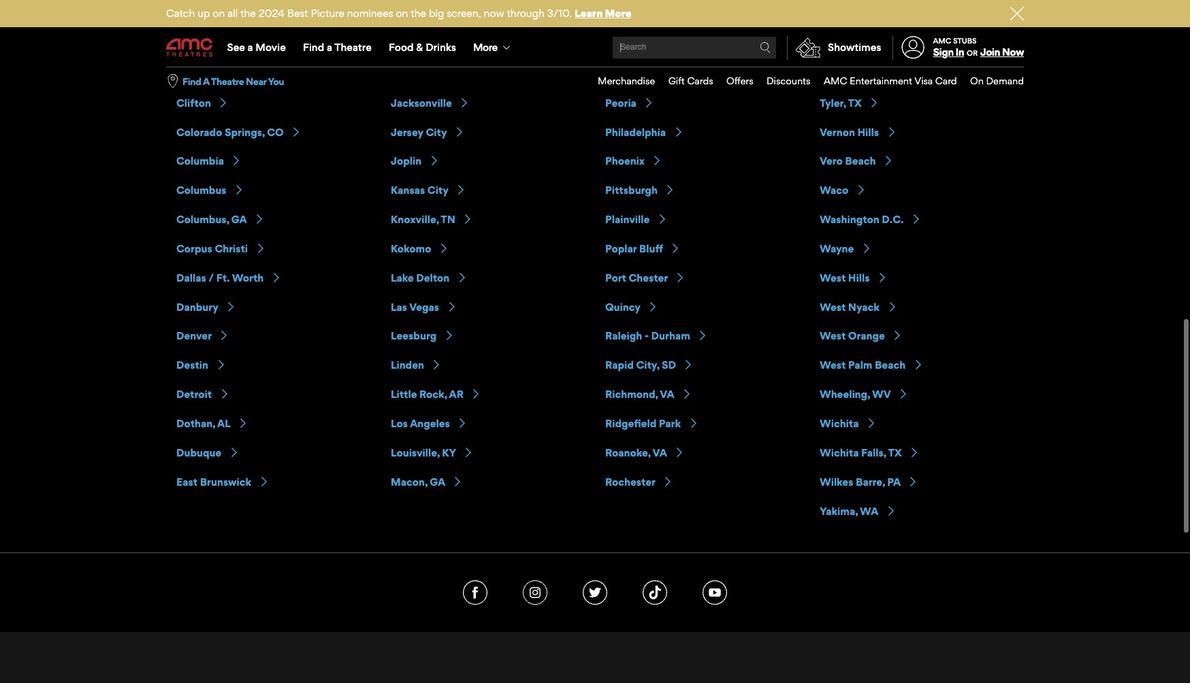 Task type: vqa. For each thing, say whether or not it's contained in the screenshot.
Palm
yes



Task type: describe. For each thing, give the bounding box(es) containing it.
las
[[391, 301, 407, 314]]

vernon hills
[[820, 126, 880, 139]]

offers link
[[714, 67, 754, 95]]

leesburg
[[391, 330, 437, 343]]

knoxville, tn link
[[391, 213, 473, 226]]

offers
[[727, 75, 754, 87]]

orlando / daytona beach link
[[606, 9, 742, 22]]

cincinnati link
[[176, 38, 245, 51]]

idaho
[[391, 38, 419, 51]]

ar
[[449, 388, 464, 401]]

cards
[[688, 75, 714, 87]]

idaho falls, id
[[391, 38, 460, 51]]

now
[[484, 7, 505, 20]]

/ for orlando
[[648, 9, 653, 22]]

al for dothan, al
[[217, 418, 230, 431]]

clifton link
[[176, 97, 229, 109]]

wichita for wichita falls, tx
[[820, 447, 859, 460]]

west orange
[[820, 330, 885, 343]]

lake delton link
[[391, 272, 467, 285]]

danbury
[[176, 301, 218, 314]]

pensacola/mobile
[[606, 67, 695, 80]]

wilkes barre, pa
[[820, 476, 901, 489]]

clifton
[[176, 97, 211, 109]]

west for west nyack
[[820, 301, 846, 314]]

joplin
[[391, 155, 422, 168]]

waco
[[820, 184, 849, 197]]

find for find a theatre near you
[[183, 75, 201, 87]]

plainville link
[[606, 213, 667, 226]]

west palm beach link
[[820, 359, 924, 372]]

find for find a theatre
[[303, 41, 324, 54]]

rock,
[[420, 388, 447, 401]]

cities,
[[837, 9, 869, 22]]

vero beach link
[[820, 155, 894, 168]]

durham
[[652, 330, 691, 343]]

va for richmond, va
[[660, 388, 675, 401]]

amc stubs sign in or join now
[[934, 36, 1025, 59]]

1 vertical spatial tn
[[441, 213, 456, 226]]

raleigh
[[606, 330, 643, 343]]

las vegas link
[[391, 301, 457, 314]]

east
[[176, 476, 198, 489]]

little
[[391, 388, 417, 401]]

theatre for a
[[335, 41, 372, 54]]

east brunswick
[[176, 476, 251, 489]]

wichita falls, tx
[[820, 447, 902, 460]]

lake delton
[[391, 272, 450, 285]]

all
[[228, 7, 238, 20]]

movie
[[256, 41, 286, 54]]

lake
[[391, 272, 414, 285]]

philadelphia
[[606, 126, 666, 139]]

huntsville,
[[391, 9, 443, 22]]

corpus christi link
[[176, 242, 265, 255]]

washington
[[820, 213, 880, 226]]

nyack
[[849, 301, 880, 314]]

daytona
[[656, 9, 697, 22]]

vero
[[820, 155, 843, 168]]

kokomo
[[391, 242, 432, 255]]

on
[[971, 75, 984, 87]]

2 the from the left
[[411, 7, 426, 20]]

wichita for wichita link
[[820, 418, 859, 431]]

catch up on all the 2024 best picture nominees on the big screen, now through 3/10. learn more
[[166, 7, 632, 20]]

destin
[[176, 359, 208, 372]]

you
[[268, 75, 284, 87]]

barre,
[[856, 476, 885, 489]]

theatre for a
[[211, 75, 244, 87]]

more inside more button
[[473, 41, 498, 54]]

merchandise link
[[585, 67, 656, 95]]

phoenix
[[606, 155, 645, 168]]

tyler,
[[820, 97, 846, 109]]

orange
[[849, 330, 885, 343]]

columbia
[[176, 155, 224, 168]]

detroit
[[176, 388, 212, 401]]

wichita falls, tx link
[[820, 447, 920, 460]]

west orange link
[[820, 330, 903, 343]]

find a theatre
[[303, 41, 372, 54]]

1 horizontal spatial more
[[605, 7, 632, 20]]

gift
[[669, 75, 685, 87]]

find a theatre link
[[295, 29, 380, 67]]

1 horizontal spatial tx
[[889, 447, 902, 460]]

wilkes
[[820, 476, 854, 489]]

phoenix link
[[606, 155, 662, 168]]

falls, for tx
[[862, 447, 887, 460]]

louisville, ky link
[[391, 447, 474, 460]]

cleveland
[[176, 67, 226, 80]]

food & drinks
[[389, 41, 456, 54]]

picture
[[311, 7, 345, 20]]

poplar bluff link
[[606, 242, 681, 255]]

roanoke, va
[[606, 447, 667, 460]]

al for huntsville, al
[[445, 9, 458, 22]]

screen,
[[447, 7, 481, 20]]

vernon
[[820, 126, 856, 139]]

falls, for id
[[421, 38, 446, 51]]

wv
[[873, 388, 891, 401]]

indianapolis
[[391, 67, 451, 80]]

roanoke,
[[606, 447, 651, 460]]

corpus
[[176, 242, 212, 255]]

vegas
[[410, 301, 440, 314]]

vero beach
[[820, 155, 876, 168]]

see a movie
[[227, 41, 286, 54]]

menu containing merchandise
[[585, 67, 1025, 95]]



Task type: locate. For each thing, give the bounding box(es) containing it.
1 vertical spatial menu
[[585, 67, 1025, 95]]

amc tiktok image
[[643, 581, 668, 606], [643, 581, 668, 606]]

0 horizontal spatial tx
[[849, 97, 862, 109]]

tx right tyler,
[[849, 97, 862, 109]]

macon, ga link
[[391, 476, 463, 489]]

columbus, ga link
[[176, 213, 264, 226]]

a for movie
[[248, 41, 253, 54]]

see
[[227, 41, 245, 54]]

city for kansas city
[[428, 184, 449, 197]]

bluff
[[640, 242, 664, 255]]

columbus,
[[176, 213, 229, 226]]

amc inside amc stubs sign in or join now
[[934, 36, 952, 46]]

0 vertical spatial menu
[[166, 29, 1025, 67]]

wayne
[[820, 242, 854, 255]]

0 horizontal spatial on
[[213, 7, 225, 20]]

1 a from the left
[[248, 41, 253, 54]]

west hills
[[820, 272, 870, 285]]

menu containing more
[[166, 29, 1025, 67]]

dallas
[[176, 272, 206, 285]]

amc instagram image
[[523, 581, 548, 606], [523, 581, 548, 606]]

submit search icon image
[[760, 42, 771, 53]]

1 the from the left
[[241, 7, 256, 20]]

0 horizontal spatial find
[[183, 75, 201, 87]]

find down picture
[[303, 41, 324, 54]]

1 horizontal spatial on
[[396, 7, 408, 20]]

0 vertical spatial city
[[426, 126, 447, 139]]

4 west from the top
[[820, 359, 846, 372]]

1 vertical spatial falls,
[[862, 447, 887, 460]]

1 vertical spatial beach
[[846, 155, 876, 168]]

gift cards link
[[656, 67, 714, 95]]

0 vertical spatial theatre
[[335, 41, 372, 54]]

tri-
[[820, 9, 837, 22]]

ga up christi
[[232, 213, 247, 226]]

sign in button
[[934, 46, 965, 59]]

city,
[[637, 359, 660, 372]]

gift cards
[[669, 75, 714, 87]]

tn right knoxville,
[[441, 213, 456, 226]]

indianapolis link
[[391, 67, 463, 80]]

amc logo image
[[166, 38, 214, 57], [166, 38, 214, 57]]

angeles
[[410, 418, 450, 431]]

1 horizontal spatial the
[[411, 7, 426, 20]]

/
[[648, 9, 653, 22], [209, 272, 214, 285]]

more button
[[465, 29, 522, 67]]

amc youtube image
[[703, 581, 728, 606], [703, 581, 728, 606]]

0 vertical spatial va
[[660, 388, 675, 401]]

card
[[936, 75, 958, 87]]

peoria link
[[606, 97, 654, 109]]

1 horizontal spatial find
[[303, 41, 324, 54]]

amc twitter image
[[583, 581, 608, 606], [583, 581, 608, 606]]

0 horizontal spatial amc
[[824, 75, 848, 87]]

0 vertical spatial hills
[[858, 126, 880, 139]]

west down west nyack
[[820, 330, 846, 343]]

paramus link
[[606, 38, 660, 51]]

1 horizontal spatial ga
[[430, 476, 445, 489]]

amc for sign
[[934, 36, 952, 46]]

0 vertical spatial find
[[303, 41, 324, 54]]

jersey city link
[[391, 126, 465, 139]]

search the AMC website text field
[[619, 43, 760, 53]]

0 horizontal spatial theatre
[[211, 75, 244, 87]]

0 vertical spatial falls,
[[421, 38, 446, 51]]

pa
[[888, 476, 901, 489]]

port
[[606, 272, 627, 285]]

best
[[287, 7, 308, 20]]

0 vertical spatial tn
[[871, 9, 886, 22]]

a down picture
[[327, 41, 332, 54]]

1 vertical spatial find
[[183, 75, 201, 87]]

hills for west hills
[[849, 272, 870, 285]]

wichita link
[[820, 418, 877, 431]]

0 horizontal spatial /
[[209, 272, 214, 285]]

demand
[[987, 75, 1025, 87]]

0 vertical spatial tx
[[849, 97, 862, 109]]

west palm beach
[[820, 359, 906, 372]]

near
[[246, 75, 267, 87]]

a inside "link"
[[327, 41, 332, 54]]

ridgefield
[[606, 418, 657, 431]]

0 horizontal spatial a
[[248, 41, 253, 54]]

big
[[429, 7, 444, 20]]

amc up tyler,
[[824, 75, 848, 87]]

al right big
[[445, 9, 458, 22]]

1 vertical spatial theatre
[[211, 75, 244, 87]]

va down sd
[[660, 388, 675, 401]]

danbury link
[[176, 301, 236, 314]]

0 vertical spatial amc
[[934, 36, 952, 46]]

0 vertical spatial wichita
[[820, 418, 859, 431]]

west left the palm
[[820, 359, 846, 372]]

1 vertical spatial va
[[653, 447, 667, 460]]

los angeles link
[[391, 418, 468, 431]]

wichita up wilkes
[[820, 447, 859, 460]]

3 west from the top
[[820, 330, 846, 343]]

wheeling, wv
[[820, 388, 891, 401]]

port chester link
[[606, 272, 686, 285]]

0 horizontal spatial ga
[[232, 213, 247, 226]]

detroit link
[[176, 388, 229, 401]]

jersey
[[391, 126, 424, 139]]

pensacola/mobile link
[[606, 67, 713, 80]]

2 vertical spatial beach
[[875, 359, 906, 372]]

denver
[[176, 330, 212, 343]]

1 horizontal spatial a
[[327, 41, 332, 54]]

little rock, ar
[[391, 388, 464, 401]]

nominees
[[347, 7, 393, 20]]

tri-cities, tn
[[820, 9, 886, 22]]

2 a from the left
[[327, 41, 332, 54]]

the left big
[[411, 7, 426, 20]]

amc facebook image
[[463, 581, 488, 606], [463, 581, 488, 606]]

west nyack
[[820, 301, 880, 314]]

2 on from the left
[[396, 7, 408, 20]]

rapid city, sd
[[606, 359, 676, 372]]

1 vertical spatial more
[[473, 41, 498, 54]]

amc for visa
[[824, 75, 848, 87]]

more right the id
[[473, 41, 498, 54]]

1 vertical spatial /
[[209, 272, 214, 285]]

on left all
[[213, 7, 225, 20]]

west for west palm beach
[[820, 359, 846, 372]]

more right the learn on the top of the page
[[605, 7, 632, 20]]

vernon hills link
[[820, 126, 897, 139]]

delton
[[416, 272, 450, 285]]

0 vertical spatial al
[[445, 9, 458, 22]]

city right 'jersey'
[[426, 126, 447, 139]]

richmond, va link
[[606, 388, 692, 401]]

find left a
[[183, 75, 201, 87]]

theatre inside button
[[211, 75, 244, 87]]

ga for columbus, ga
[[232, 213, 247, 226]]

ft.
[[216, 272, 230, 285]]

beach right "daytona"
[[700, 9, 730, 22]]

1 vertical spatial amc
[[824, 75, 848, 87]]

huntsville, al link
[[391, 9, 476, 22]]

0 horizontal spatial the
[[241, 7, 256, 20]]

yakima, wa link
[[820, 505, 896, 518]]

beach right the palm
[[875, 359, 906, 372]]

wichita
[[820, 418, 859, 431], [820, 447, 859, 460]]

plainville
[[606, 213, 650, 226]]

amc up "sign"
[[934, 36, 952, 46]]

west for west hills
[[820, 272, 846, 285]]

hills for vernon hills
[[858, 126, 880, 139]]

ga right macon,
[[430, 476, 445, 489]]

0 horizontal spatial al
[[217, 418, 230, 431]]

menu
[[166, 29, 1025, 67], [585, 67, 1025, 95]]

1 vertical spatial al
[[217, 418, 230, 431]]

amc entertainment visa card
[[824, 75, 958, 87]]

tn right cities, on the top
[[871, 9, 886, 22]]

dubuque link
[[176, 447, 239, 460]]

wichita down the 'wheeling,'
[[820, 418, 859, 431]]

dothan, al
[[176, 418, 230, 431]]

1 on from the left
[[213, 7, 225, 20]]

merchandise
[[598, 75, 656, 87]]

0 horizontal spatial tn
[[441, 213, 456, 226]]

find inside "find a theatre near you" button
[[183, 75, 201, 87]]

a right see at top
[[248, 41, 253, 54]]

columbia link
[[176, 155, 241, 168]]

tx
[[849, 97, 862, 109], [889, 447, 902, 460]]

va
[[660, 388, 675, 401], [653, 447, 667, 460]]

raleigh - durham
[[606, 330, 691, 343]]

1 vertical spatial city
[[428, 184, 449, 197]]

0 vertical spatial beach
[[700, 9, 730, 22]]

tx up 'pa'
[[889, 447, 902, 460]]

1 wichita from the top
[[820, 418, 859, 431]]

denver link
[[176, 330, 229, 343]]

/ for dallas
[[209, 272, 214, 285]]

1 horizontal spatial amc
[[934, 36, 952, 46]]

chester
[[629, 272, 668, 285]]

columbus
[[176, 184, 227, 197]]

1 horizontal spatial al
[[445, 9, 458, 22]]

1 horizontal spatial falls,
[[862, 447, 887, 460]]

hills right vernon
[[858, 126, 880, 139]]

1 horizontal spatial /
[[648, 9, 653, 22]]

/ left "ft."
[[209, 272, 214, 285]]

sign
[[934, 46, 954, 59]]

/ right orlando
[[648, 9, 653, 22]]

theatre down nominees
[[335, 41, 372, 54]]

0 vertical spatial /
[[648, 9, 653, 22]]

amc inside amc entertainment visa card link
[[824, 75, 848, 87]]

menu down showtimes image
[[585, 67, 1025, 95]]

food & drinks link
[[380, 29, 465, 67]]

amc
[[934, 36, 952, 46], [824, 75, 848, 87]]

jersey city
[[391, 126, 447, 139]]

las vegas
[[391, 301, 440, 314]]

ga for macon, ga
[[430, 476, 445, 489]]

more
[[605, 7, 632, 20], [473, 41, 498, 54]]

va for roanoke, va
[[653, 447, 667, 460]]

user profile image
[[894, 36, 933, 59]]

2 west from the top
[[820, 301, 846, 314]]

sign in or join amc stubs element
[[893, 29, 1025, 67]]

west hills link
[[820, 272, 888, 285]]

al right dothan,
[[217, 418, 230, 431]]

1 vertical spatial tx
[[889, 447, 902, 460]]

west for west orange
[[820, 330, 846, 343]]

wilkes barre, pa link
[[820, 476, 919, 489]]

the
[[241, 7, 256, 20], [411, 7, 426, 20]]

dallas / ft. worth link
[[176, 272, 281, 285]]

theatre right a
[[211, 75, 244, 87]]

0 horizontal spatial more
[[473, 41, 498, 54]]

a for theatre
[[327, 41, 332, 54]]

west down wayne
[[820, 272, 846, 285]]

1 horizontal spatial theatre
[[335, 41, 372, 54]]

on demand
[[971, 75, 1025, 87]]

footer
[[0, 553, 1191, 684]]

on up idaho
[[396, 7, 408, 20]]

hills up west nyack 'link'
[[849, 272, 870, 285]]

springs,
[[225, 126, 265, 139]]

on demand link
[[958, 67, 1025, 95]]

1 vertical spatial ga
[[430, 476, 445, 489]]

1 vertical spatial hills
[[849, 272, 870, 285]]

theatre inside "link"
[[335, 41, 372, 54]]

city for jersey city
[[426, 126, 447, 139]]

wheeling,
[[820, 388, 870, 401]]

colorado
[[176, 126, 222, 139]]

1 west from the top
[[820, 272, 846, 285]]

beach down "vernon hills" 'link'
[[846, 155, 876, 168]]

1 vertical spatial wichita
[[820, 447, 859, 460]]

washington d.c. link
[[820, 213, 922, 226]]

menu down the learn on the top of the page
[[166, 29, 1025, 67]]

west left nyack
[[820, 301, 846, 314]]

city up the "knoxville, tn" link
[[428, 184, 449, 197]]

amc entertainment visa card link
[[811, 67, 958, 95]]

showtimes image
[[788, 35, 828, 60]]

0 horizontal spatial falls,
[[421, 38, 446, 51]]

tyler, tx
[[820, 97, 862, 109]]

find inside "link"
[[303, 41, 324, 54]]

the right all
[[241, 7, 256, 20]]

1 horizontal spatial tn
[[871, 9, 886, 22]]

0 vertical spatial more
[[605, 7, 632, 20]]

2 wichita from the top
[[820, 447, 859, 460]]

find
[[303, 41, 324, 54], [183, 75, 201, 87]]

va down "ridgefield park" link
[[653, 447, 667, 460]]

0 vertical spatial ga
[[232, 213, 247, 226]]



